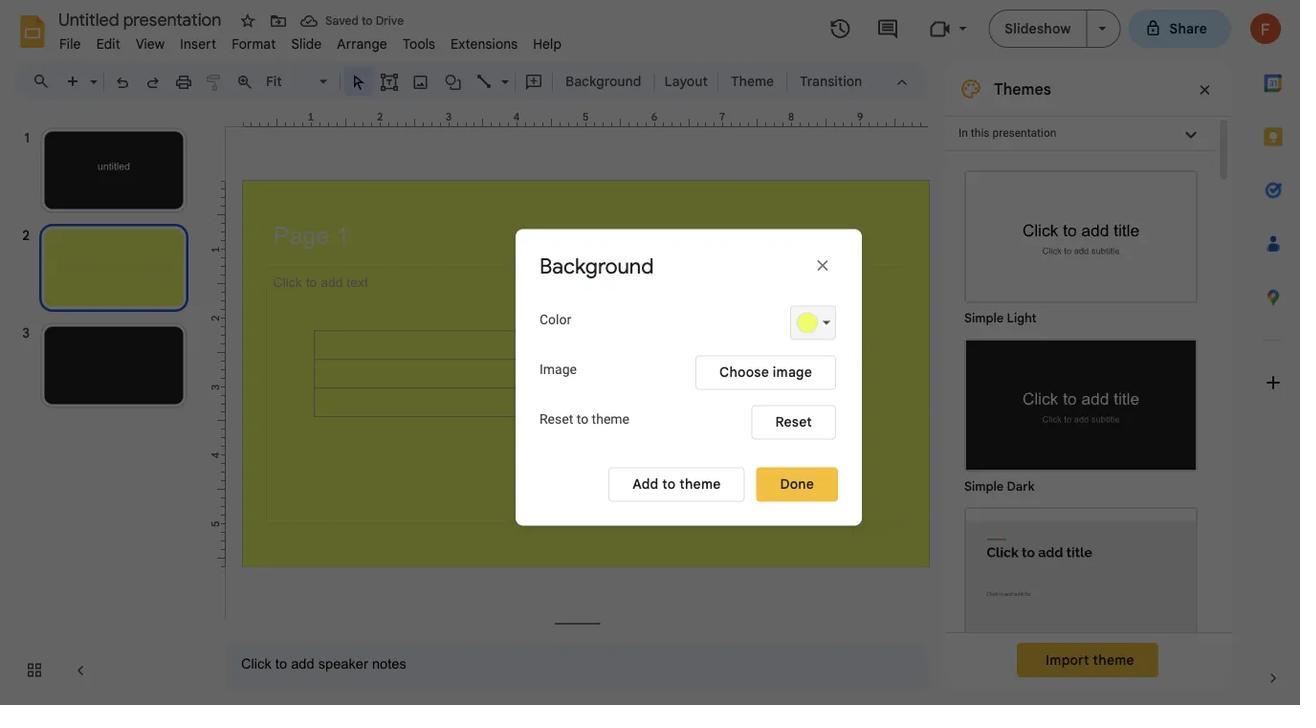 Task type: vqa. For each thing, say whether or not it's contained in the screenshot.
DONE
yes



Task type: locate. For each thing, give the bounding box(es) containing it.
color
[[540, 312, 572, 328]]

navigation inside background application
[[0, 108, 211, 705]]

Simple Light radio
[[955, 161, 1208, 705]]

background
[[566, 73, 642, 89], [540, 253, 654, 280]]

theme for reset to theme
[[592, 412, 630, 427]]

simple inside radio
[[965, 479, 1004, 494]]

import theme
[[1046, 652, 1135, 668]]

transition button
[[792, 67, 871, 96]]

0 vertical spatial background
[[566, 73, 642, 89]]

1 vertical spatial background
[[540, 253, 654, 280]]

image
[[540, 362, 577, 378]]

option group inside themes section
[[945, 151, 1216, 705]]

simple for simple dark
[[965, 479, 1004, 494]]

to
[[362, 14, 373, 28], [577, 412, 589, 427], [663, 476, 676, 493]]

2 simple from the top
[[965, 479, 1004, 494]]

add to theme
[[633, 476, 721, 493]]

streamline image
[[967, 509, 1196, 638]]

background inside button
[[566, 73, 642, 89]]

2 vertical spatial to
[[663, 476, 676, 493]]

reset inside "button"
[[776, 414, 813, 430]]

done
[[781, 476, 814, 493]]

menu bar
[[52, 25, 570, 56]]

theme
[[592, 412, 630, 427], [680, 476, 721, 493], [1093, 652, 1135, 668]]

import
[[1046, 652, 1090, 668]]

1 horizontal spatial to
[[577, 412, 589, 427]]

reset
[[540, 412, 574, 427], [776, 414, 813, 430]]

dark
[[1007, 479, 1035, 494]]

2 horizontal spatial theme
[[1093, 652, 1135, 668]]

1 horizontal spatial reset
[[776, 414, 813, 430]]

drive
[[376, 14, 404, 28]]

transition
[[800, 73, 862, 89]]

reset down "image"
[[776, 414, 813, 430]]

0 vertical spatial simple
[[965, 311, 1004, 326]]

1 horizontal spatial theme
[[680, 476, 721, 493]]

1 vertical spatial to
[[577, 412, 589, 427]]

Star checkbox
[[234, 8, 261, 34]]

simple for simple light
[[965, 311, 1004, 326]]

done button
[[757, 468, 838, 502]]

Streamline radio
[[955, 498, 1208, 666]]

navigation
[[0, 108, 211, 705]]

add to theme button
[[609, 468, 745, 502]]

simple inside 'radio'
[[965, 311, 1004, 326]]

option group containing simple light
[[945, 151, 1216, 705]]

to down image
[[577, 412, 589, 427]]

1 vertical spatial simple
[[965, 479, 1004, 494]]

simple left "dark"
[[965, 479, 1004, 494]]

tab list
[[1247, 56, 1301, 652]]

light
[[1007, 311, 1037, 326]]

saved to drive
[[325, 14, 404, 28]]

1 simple from the top
[[965, 311, 1004, 326]]

0 horizontal spatial to
[[362, 14, 373, 28]]

background application
[[0, 0, 1301, 705]]

choose
[[720, 364, 769, 381]]

2 horizontal spatial to
[[663, 476, 676, 493]]

0 horizontal spatial reset
[[540, 412, 574, 427]]

to inside menu bar banner
[[362, 14, 373, 28]]

background inside dialog
[[540, 253, 654, 280]]

to left the drive
[[362, 14, 373, 28]]

choose image
[[720, 364, 813, 381]]

0 horizontal spatial theme
[[592, 412, 630, 427]]

2 vertical spatial theme
[[1093, 652, 1135, 668]]

add
[[633, 476, 659, 493]]

0 vertical spatial to
[[362, 14, 373, 28]]

0 vertical spatial theme
[[592, 412, 630, 427]]

to right add
[[663, 476, 676, 493]]

reset for reset
[[776, 414, 813, 430]]

saved to drive button
[[296, 8, 409, 34]]

simple left light on the right top of page
[[965, 311, 1004, 326]]

1 vertical spatial theme
[[680, 476, 721, 493]]

reset down image
[[540, 412, 574, 427]]

option group
[[945, 151, 1216, 705]]

simple
[[965, 311, 1004, 326], [965, 479, 1004, 494]]



Task type: describe. For each thing, give the bounding box(es) containing it.
simple light
[[965, 311, 1037, 326]]

background dialog
[[516, 229, 862, 526]]

background heading
[[540, 253, 731, 280]]

tab list inside menu bar banner
[[1247, 56, 1301, 652]]

Menus field
[[24, 68, 66, 95]]

theme inside section
[[1093, 652, 1135, 668]]

theme button
[[723, 67, 783, 96]]

image
[[773, 364, 813, 381]]

reset for reset to theme
[[540, 412, 574, 427]]

menu bar inside menu bar banner
[[52, 25, 570, 56]]

saved
[[325, 14, 359, 28]]

reset to theme
[[540, 412, 630, 427]]

theme
[[731, 73, 774, 89]]

share. private to only me. image
[[1145, 20, 1162, 37]]

to for reset
[[577, 412, 589, 427]]

themes
[[994, 79, 1052, 99]]

simple dark
[[965, 479, 1035, 494]]

menu bar banner
[[0, 0, 1301, 705]]

choose image button
[[696, 355, 836, 390]]

import theme button
[[1017, 643, 1159, 678]]

to for add
[[663, 476, 676, 493]]

main toolbar
[[56, 67, 872, 96]]

Rename text field
[[52, 8, 233, 31]]

reset button
[[752, 405, 836, 440]]

to for saved
[[362, 14, 373, 28]]

Simple Dark radio
[[955, 329, 1208, 498]]

theme for add to theme
[[680, 476, 721, 493]]

background button
[[557, 67, 650, 96]]

themes section
[[945, 62, 1232, 705]]



